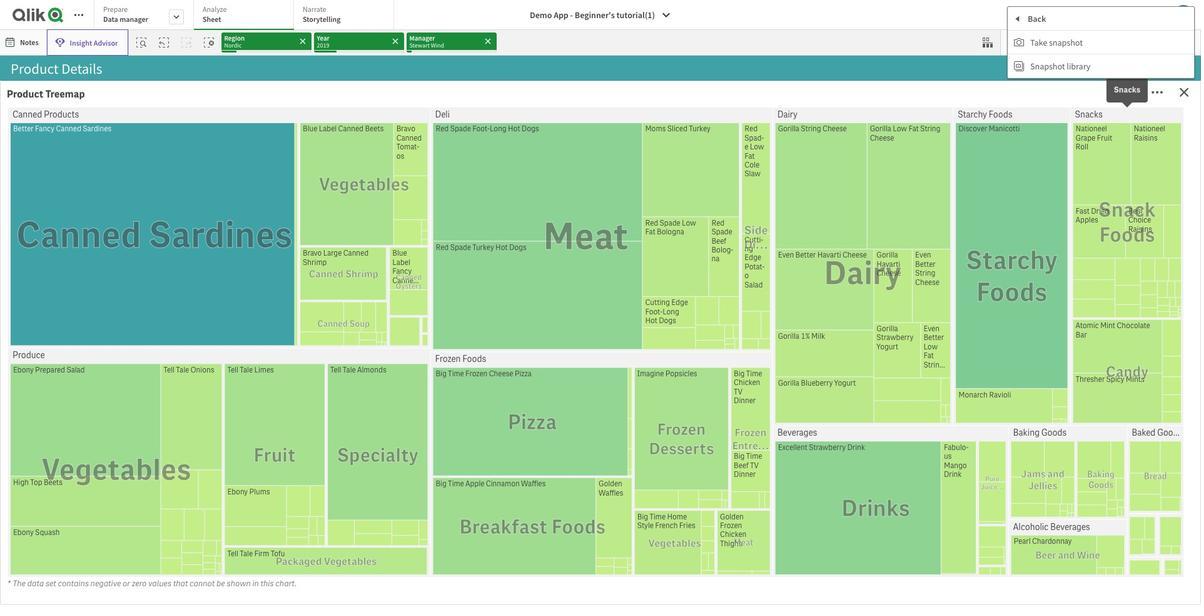 Task type: locate. For each thing, give the bounding box(es) containing it.
of right rest
[[364, 246, 377, 264]]

0 vertical spatial selecting
[[198, 320, 252, 338]]

sales left the per
[[848, 136, 873, 150]]

1 horizontal spatial of
[[364, 246, 377, 264]]

right
[[15, 340, 43, 358]]

take snapshot menu item
[[1008, 31, 1195, 54]]

1 vertical spatial and
[[15, 169, 38, 187]]

0 vertical spatial navigate
[[15, 299, 68, 317]]

snapshot
[[1031, 60, 1065, 72]]

now
[[15, 150, 44, 168]]

cannot
[[189, 579, 215, 589]]

insight advisor
[[70, 38, 118, 47]]

1 horizontal spatial you
[[214, 340, 236, 358]]

2 vertical spatial and
[[46, 340, 69, 358]]

and inside the now that you see how qlik sense connects all of your data, go ahead and explore this sheet by making selections in the filters above. clicking in charts is another way to make selections so give that a try too!
[[15, 169, 38, 187]]

want
[[239, 340, 269, 358]]

that
[[46, 150, 70, 168], [369, 188, 393, 206], [187, 340, 211, 358], [173, 579, 188, 589]]

and down the now
[[15, 169, 38, 187]]

0 vertical spatial explore
[[40, 169, 85, 187]]

0 vertical spatial this
[[87, 169, 110, 187]]

clear all selections image
[[204, 38, 214, 48]]

product treemap
[[7, 88, 85, 101]]

explore.
[[287, 340, 335, 358]]

product left the treemap
[[7, 88, 43, 101]]

group inside "application"
[[591, 136, 619, 150]]

wind
[[431, 41, 444, 49]]

to inside the icon in the top right and selecting the sheet that you want to explore.
[[272, 340, 284, 358]]

0 vertical spatial and
[[487, 136, 504, 150]]

demo app - beginner's tutorial(1) button
[[523, 5, 679, 25]]

1 horizontal spatial your
[[371, 340, 398, 358]]

in left charts
[[66, 188, 77, 206]]

analyze sheet
[[203, 4, 227, 24]]

0 horizontal spatial group
[[591, 136, 619, 150]]

2 vertical spatial selecting
[[96, 362, 151, 380]]

1 vertical spatial a
[[86, 320, 93, 338]]

0 vertical spatial you
[[73, 150, 95, 168]]

sales inside "application"
[[461, 136, 485, 150]]

explore
[[40, 169, 85, 187], [91, 246, 137, 264]]

snapshot
[[1049, 37, 1083, 48]]

1 horizontal spatial group
[[978, 136, 1006, 150]]

take snapshot
[[1031, 37, 1083, 48]]

menu
[[1008, 7, 1195, 78]]

to right way
[[210, 188, 223, 206]]

0 horizontal spatial top
[[364, 299, 384, 317]]

to down from
[[71, 320, 83, 338]]

to inside in the top right. navigate to a specific sheet by selecting the
[[71, 320, 83, 338]]

1 vertical spatial you
[[214, 340, 236, 358]]

year for year 2019
[[317, 34, 330, 43]]

tab list
[[94, 0, 399, 31]]

clear selection for field: manager image
[[485, 38, 492, 45]]

of inside the now that you see how qlik sense connects all of your data, go ahead and explore this sheet by making selections in the filters above. clicking in charts is another way to make selections so give that a try too!
[[291, 150, 303, 168]]

margin
[[506, 136, 538, 150]]

and
[[487, 136, 504, 150], [15, 169, 38, 187], [46, 340, 69, 358]]

profile image
[[1174, 5, 1194, 25]]

narrate storytelling
[[303, 4, 341, 24]]

a inside in the top right. navigate to a specific sheet by selecting the
[[86, 320, 93, 338]]

navigate down sheets
[[15, 299, 68, 317]]

explore inside the now that you see how qlik sense connects all of your data, go ahead and explore this sheet by making selections in the filters above. clicking in charts is another way to make selections so give that a try too!
[[40, 169, 85, 187]]

be
[[216, 579, 225, 589]]

sales left margin
[[461, 136, 485, 150]]

1 vertical spatial top
[[415, 320, 435, 338]]

1 horizontal spatial this
[[140, 246, 164, 264]]

top inside the icon in the top right and selecting the sheet that you want to explore.
[[415, 320, 435, 338]]

2 sales from the left
[[848, 136, 873, 150]]

0 horizontal spatial a
[[86, 320, 93, 338]]

1 horizontal spatial sales
[[848, 136, 873, 150]]

1 vertical spatial year
[[11, 90, 27, 101]]

sales inside application
[[848, 136, 873, 150]]

1 horizontal spatial explore
[[91, 246, 137, 264]]

insight advisor button
[[47, 29, 129, 56]]

zero
[[132, 579, 146, 589]]

this inside the now that you see how qlik sense connects all of your data, go ahead and explore this sheet by making selections in the filters above. clicking in charts is another way to make selections so give that a try too!
[[87, 169, 110, 187]]

you
[[73, 150, 95, 168], [214, 340, 236, 358]]

0 vertical spatial top
[[364, 299, 384, 317]]

too!
[[15, 207, 40, 226]]

sales and margin by product group
[[461, 136, 619, 150]]

selections down 'right'
[[15, 362, 76, 380]]

step back image
[[159, 38, 169, 48]]

connects
[[217, 150, 272, 168]]

nordic
[[224, 41, 242, 49]]

0 horizontal spatial your
[[306, 150, 333, 168]]

1 sales from the left
[[461, 136, 485, 150]]

with
[[281, 246, 310, 264]]

average sales per invoice by product group
[[809, 136, 1006, 150]]

explore inside continue to explore this app by interacting with the rest of the sheets
[[91, 246, 137, 264]]

selections down connects on the top of the page
[[213, 169, 274, 187]]

another
[[134, 188, 181, 206]]

library
[[1067, 60, 1091, 72]]

of
[[291, 150, 303, 168], [364, 246, 377, 264]]

app
[[554, 9, 569, 21]]

selections
[[213, 169, 274, 187], [261, 188, 322, 206], [15, 362, 76, 380]]

and inside sales and margin by product group "application"
[[487, 136, 504, 150]]

product right margin
[[553, 136, 589, 150]]

explore up navigate from sheet to sheet using the
[[91, 246, 137, 264]]

navigate from sheet to sheet using the
[[15, 299, 247, 317]]

contains
[[58, 579, 89, 589]]

of right all
[[291, 150, 303, 168]]

in right shown
[[252, 579, 259, 589]]

is
[[121, 188, 131, 206]]

the
[[291, 169, 310, 187], [313, 246, 334, 264], [380, 246, 401, 264], [225, 299, 245, 317], [341, 299, 361, 317], [255, 320, 275, 338], [393, 320, 412, 338], [129, 340, 148, 358], [153, 362, 173, 380]]

2 navigate from the top
[[15, 320, 68, 338]]

a down from
[[86, 320, 93, 338]]

so
[[325, 188, 339, 206]]

1 navigate from the top
[[15, 299, 68, 317]]

data,
[[336, 150, 365, 168]]

1 vertical spatial of
[[364, 246, 377, 264]]

your up filters
[[306, 150, 333, 168]]

year left the treemap
[[11, 90, 27, 101]]

0 horizontal spatial and
[[15, 169, 38, 187]]

prepare
[[103, 4, 128, 14]]

to
[[210, 188, 223, 206], [75, 246, 89, 264], [138, 299, 150, 317], [71, 320, 83, 338], [272, 340, 284, 358]]

the left filters
[[291, 169, 310, 187]]

1 vertical spatial selecting
[[72, 340, 126, 358]]

explore up clicking
[[40, 169, 85, 187]]

this up charts
[[87, 169, 110, 187]]

navigate up 'right'
[[15, 320, 68, 338]]

app
[[167, 246, 190, 264]]

by inside in the top right. navigate to a specific sheet by selecting the
[[181, 320, 195, 338]]

2 vertical spatial selections
[[15, 362, 76, 380]]

to right continue in the left of the page
[[75, 246, 89, 264]]

in
[[277, 169, 288, 187], [66, 188, 77, 206], [328, 299, 339, 317], [379, 320, 390, 338], [252, 579, 259, 589]]

1 vertical spatial this
[[140, 246, 164, 264]]

per
[[875, 136, 890, 150]]

1 group from the left
[[591, 136, 619, 150]]

next sheet: customer details image
[[1176, 64, 1186, 74]]

icon
[[350, 320, 376, 338]]

by inside the now that you see how qlik sense connects all of your data, go ahead and explore this sheet by making selections in the filters above. clicking in charts is another way to make selections so give that a try too!
[[149, 169, 163, 187]]

your inside clear your selections by selecting the
[[371, 340, 398, 358]]

to up specific
[[138, 299, 150, 317]]

1 vertical spatial explore
[[91, 246, 137, 264]]

of inside continue to explore this app by interacting with the rest of the sheets
[[364, 246, 377, 264]]

shown
[[226, 579, 251, 589]]

selections tool image
[[983, 38, 993, 48]]

that right values
[[173, 579, 188, 589]]

how
[[121, 150, 147, 168]]

sheet inside in the top right. navigate to a specific sheet by selecting the
[[145, 320, 178, 338]]

group
[[591, 136, 619, 150], [978, 136, 1006, 150]]

0 horizontal spatial of
[[291, 150, 303, 168]]

values
[[148, 579, 171, 589]]

the right rest
[[380, 246, 401, 264]]

now that you see how qlik sense connects all of your data, go ahead and explore this sheet by making selections in the filters above. clicking in charts is another way to make selections so give that a try too!
[[15, 150, 423, 226]]

your down icon
[[371, 340, 398, 358]]

you left see
[[73, 150, 95, 168]]

2 horizontal spatial this
[[260, 579, 274, 589]]

this left app
[[140, 246, 164, 264]]

average
[[809, 136, 846, 150]]

prepare data manager
[[103, 4, 148, 24]]

year down the storytelling
[[317, 34, 330, 43]]

in right icons
[[328, 299, 339, 317]]

data
[[27, 579, 44, 589]]

negative
[[90, 579, 121, 589]]

0 vertical spatial selections
[[213, 169, 274, 187]]

tutorial(1)
[[617, 9, 655, 21]]

this
[[87, 169, 110, 187], [140, 246, 164, 264], [260, 579, 274, 589]]

1 horizontal spatial top
[[415, 320, 435, 338]]

sheet
[[113, 169, 146, 187], [102, 299, 135, 317], [153, 299, 186, 317], [145, 320, 178, 338], [151, 340, 184, 358]]

1 horizontal spatial year
[[317, 34, 330, 43]]

0 vertical spatial a
[[396, 188, 403, 206]]

in inside the icon in the top right and selecting the sheet that you want to explore.
[[379, 320, 390, 338]]

application
[[0, 0, 1201, 606], [6, 130, 449, 600]]

0 horizontal spatial sales
[[461, 136, 485, 150]]

making
[[166, 169, 210, 187]]

in right icon
[[379, 320, 390, 338]]

top down the right.
[[415, 320, 435, 338]]

analyze
[[203, 4, 227, 14]]

top up icon
[[364, 299, 384, 317]]

0 vertical spatial your
[[306, 150, 333, 168]]

and right 'right'
[[46, 340, 69, 358]]

0 horizontal spatial you
[[73, 150, 95, 168]]

0 vertical spatial year
[[317, 34, 330, 43]]

icon in the top right and selecting the sheet that you want to explore.
[[15, 320, 435, 358]]

make
[[226, 188, 258, 206]]

selecting
[[198, 320, 252, 338], [72, 340, 126, 358], [96, 362, 151, 380]]

2 group from the left
[[978, 136, 1006, 150]]

menu containing back
[[1008, 7, 1195, 78]]

1 horizontal spatial product
[[553, 136, 589, 150]]

product right invoice
[[940, 136, 976, 150]]

this left chart.
[[260, 579, 274, 589]]

2 horizontal spatial and
[[487, 136, 504, 150]]

top
[[364, 299, 384, 317], [415, 320, 435, 338]]

1 vertical spatial your
[[371, 340, 398, 358]]

selections down all
[[261, 188, 322, 206]]

continue
[[15, 246, 72, 264]]

navigate
[[15, 299, 68, 317], [15, 320, 68, 338]]

the
[[12, 579, 25, 589]]

charts
[[80, 188, 118, 206]]

that up icon. on the left of the page
[[187, 340, 211, 358]]

try
[[406, 188, 423, 206]]

a left try
[[396, 188, 403, 206]]

set
[[45, 579, 56, 589]]

to right want
[[272, 340, 284, 358]]

the left icon. on the left of the page
[[153, 362, 173, 380]]

0 horizontal spatial year
[[11, 90, 27, 101]]

previous sheet: experience the power of qlik sense image
[[1156, 64, 1166, 74]]

1 horizontal spatial and
[[46, 340, 69, 358]]

product
[[7, 88, 43, 101], [553, 136, 589, 150], [940, 136, 976, 150]]

0 vertical spatial of
[[291, 150, 303, 168]]

selecting inside clear your selections by selecting the
[[96, 362, 151, 380]]

filters
[[313, 169, 347, 187]]

clear your selections by selecting the
[[15, 340, 398, 380]]

0 horizontal spatial this
[[87, 169, 110, 187]]

1 vertical spatial navigate
[[15, 320, 68, 338]]

icons
[[292, 299, 325, 317]]

to inside continue to explore this app by interacting with the rest of the sheets
[[75, 246, 89, 264]]

stewart
[[410, 41, 430, 49]]

you up icon. on the left of the page
[[214, 340, 236, 358]]

and left margin
[[487, 136, 504, 150]]

a
[[396, 188, 403, 206], [86, 320, 93, 338]]

1 horizontal spatial a
[[396, 188, 403, 206]]

selecting inside in the top right. navigate to a specific sheet by selecting the
[[198, 320, 252, 338]]

2 horizontal spatial product
[[940, 136, 976, 150]]

advisor
[[94, 38, 118, 47]]

in inside in the top right. navigate to a specific sheet by selecting the
[[328, 299, 339, 317]]

0 horizontal spatial explore
[[40, 169, 85, 187]]



Task type: describe. For each thing, give the bounding box(es) containing it.
back
[[1028, 13, 1046, 24]]

top inside in the top right. navigate to a specific sheet by selecting the
[[364, 299, 384, 317]]

the up want
[[255, 320, 275, 338]]

clear selection for field: region image
[[299, 38, 307, 45]]

insight
[[70, 38, 92, 47]]

this inside continue to explore this app by interacting with the rest of the sheets
[[140, 246, 164, 264]]

see
[[98, 150, 118, 168]]

in the top right. navigate to a specific sheet by selecting the
[[15, 299, 419, 338]]

interacting
[[210, 246, 279, 264]]

region nordic
[[224, 34, 245, 49]]

year for year
[[11, 90, 27, 101]]

give
[[342, 188, 366, 206]]

to inside the now that you see how qlik sense connects all of your data, go ahead and explore this sheet by making selections in the filters above. clicking in charts is another way to make selections so give that a try too!
[[210, 188, 223, 206]]

go
[[368, 150, 384, 168]]

region
[[224, 34, 245, 43]]

product inside application
[[940, 136, 976, 150]]

clicking
[[15, 188, 64, 206]]

sheets
[[15, 265, 56, 283]]

demo app - beginner's tutorial(1)
[[530, 9, 655, 21]]

invoice
[[892, 136, 925, 150]]

sense
[[177, 150, 214, 168]]

sheet inside the icon in the top right and selecting the sheet that you want to explore.
[[151, 340, 184, 358]]

above.
[[350, 169, 390, 187]]

group inside application
[[978, 136, 1006, 150]]

snapshot library menu item
[[1008, 54, 1195, 78]]

specific
[[96, 320, 142, 338]]

that down above.
[[369, 188, 393, 206]]

tab list containing prepare
[[94, 0, 399, 31]]

* the data set contains negative or zero values that cannot be shown in this chart.
[[7, 579, 296, 589]]

continue to explore this app by interacting with the rest of the sheets
[[15, 246, 401, 283]]

demo
[[530, 9, 552, 21]]

and inside the icon in the top right and selecting the sheet that you want to explore.
[[46, 340, 69, 358]]

from
[[71, 299, 99, 317]]

selecting inside the icon in the top right and selecting the sheet that you want to explore.
[[72, 340, 126, 358]]

narrate
[[303, 4, 326, 14]]

the left rest
[[313, 246, 334, 264]]

you inside the icon in the top right and selecting the sheet that you want to explore.
[[214, 340, 236, 358]]

right.
[[387, 299, 419, 317]]

sheet
[[203, 14, 221, 24]]

2 vertical spatial this
[[260, 579, 274, 589]]

rest
[[336, 246, 361, 264]]

sheet inside the now that you see how qlik sense connects all of your data, go ahead and explore this sheet by making selections in the filters above. clicking in charts is another way to make selections so give that a try too!
[[113, 169, 146, 187]]

-
[[570, 9, 573, 21]]

beginner's
[[575, 9, 615, 21]]

treemap
[[45, 88, 85, 101]]

bookmarks
[[1021, 38, 1058, 47]]

your inside the now that you see how qlik sense connects all of your data, go ahead and explore this sheet by making selections in the filters above. clicking in charts is another way to make selections so give that a try too!
[[306, 150, 333, 168]]

way
[[184, 188, 208, 206]]

year element
[[11, 90, 27, 101]]

in down all
[[277, 169, 288, 187]]

or
[[122, 579, 130, 589]]

manager
[[120, 14, 148, 24]]

take
[[1031, 37, 1048, 48]]

0 horizontal spatial product
[[7, 88, 43, 101]]

all
[[275, 150, 289, 168]]

notes button
[[3, 33, 44, 53]]

*
[[7, 579, 11, 589]]

by inside clear your selections by selecting the
[[79, 362, 93, 380]]

the down the right.
[[393, 320, 412, 338]]

ahead
[[386, 150, 423, 168]]

data
[[103, 14, 118, 24]]

bookmarks button
[[1004, 33, 1073, 53]]

a inside the now that you see how qlik sense connects all of your data, go ahead and explore this sheet by making selections in the filters above. clicking in charts is another way to make selections so give that a try too!
[[396, 188, 403, 206]]

storytelling
[[303, 14, 341, 24]]

product inside "application"
[[553, 136, 589, 150]]

you inside the now that you see how qlik sense connects all of your data, go ahead and explore this sheet by making selections in the filters above. clicking in charts is another way to make selections so give that a try too!
[[73, 150, 95, 168]]

clear selection for field: year image
[[392, 38, 400, 45]]

the down specific
[[129, 340, 148, 358]]

the up icon
[[341, 299, 361, 317]]

navigate inside in the top right. navigate to a specific sheet by selecting the
[[15, 320, 68, 338]]

the inside the now that you see how qlik sense connects all of your data, go ahead and explore this sheet by making selections in the filters above. clicking in charts is another way to make selections so give that a try too!
[[291, 169, 310, 187]]

the right using
[[225, 299, 245, 317]]

the inside clear your selections by selecting the
[[153, 362, 173, 380]]

by inside "application"
[[540, 136, 551, 150]]

clear
[[337, 340, 369, 358]]

average sales per invoice by product group application
[[802, 130, 1196, 341]]

by inside application
[[927, 136, 938, 150]]

sales and margin by product group application
[[454, 130, 797, 600]]

manager
[[410, 34, 435, 43]]

selections inside clear your selections by selecting the
[[15, 362, 76, 380]]

1 vertical spatial selections
[[261, 188, 322, 206]]

snapshot library
[[1031, 60, 1091, 72]]

2019
[[317, 41, 329, 49]]

by inside continue to explore this app by interacting with the rest of the sheets
[[193, 246, 207, 264]]

icon.
[[201, 362, 230, 380]]

that right the now
[[46, 150, 70, 168]]

year 2019
[[317, 34, 330, 49]]

smart search image
[[137, 38, 147, 48]]

that inside the icon in the top right and selecting the sheet that you want to explore.
[[187, 340, 211, 358]]

manager stewart wind
[[410, 34, 444, 49]]



Task type: vqa. For each thing, say whether or not it's contained in the screenshot.
you within the icon in the top right and selecting the sheet that you want to explore.
yes



